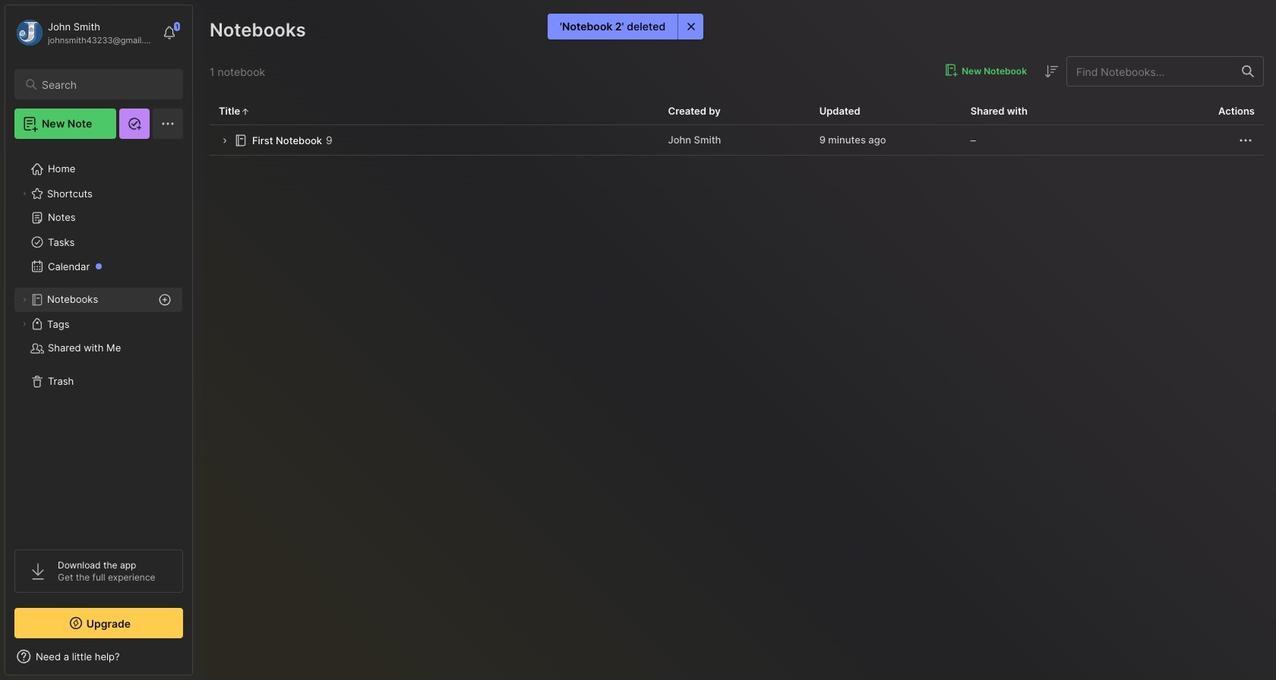 Task type: vqa. For each thing, say whether or not it's contained in the screenshot.
View options field
no



Task type: locate. For each thing, give the bounding box(es) containing it.
Search text field
[[42, 77, 169, 92]]

alert
[[547, 14, 703, 39]]

Sort field
[[1042, 62, 1060, 81]]

expand tags image
[[20, 320, 29, 329]]

row
[[210, 125, 1264, 156]]

main element
[[0, 0, 197, 681]]

Account field
[[14, 17, 155, 48]]

tree inside main element
[[5, 148, 192, 536]]

click to collapse image
[[192, 652, 203, 671]]

tree
[[5, 148, 192, 536]]

Find Notebooks… text field
[[1067, 59, 1233, 84]]

None search field
[[42, 75, 169, 93]]

expand notebooks image
[[20, 295, 29, 305]]



Task type: describe. For each thing, give the bounding box(es) containing it.
WHAT'S NEW field
[[5, 645, 192, 669]]

More actions field
[[1237, 131, 1255, 149]]

arrow image
[[219, 135, 230, 147]]

more actions image
[[1237, 131, 1255, 149]]

none search field inside main element
[[42, 75, 169, 93]]

sort options image
[[1042, 62, 1060, 81]]



